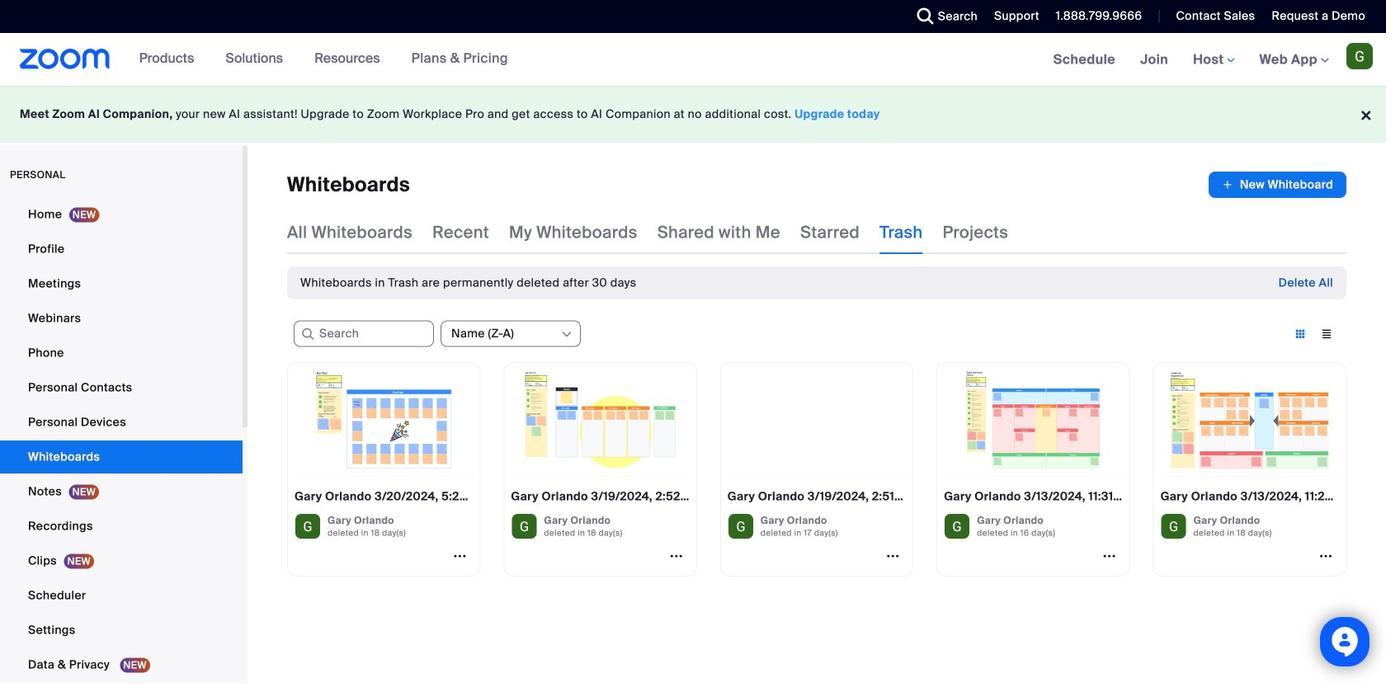 Task type: vqa. For each thing, say whether or not it's contained in the screenshot.
grid mode, selected ICON
yes



Task type: describe. For each thing, give the bounding box(es) containing it.
thumbnail of gary orlando 3/20/2024, 5:27:21 pm image
[[295, 370, 473, 470]]

more options for gary orlando 3/13/2024, 11:31:53 am image
[[1096, 549, 1123, 564]]

gary orlando 3/13/2024, 11:31:53 am, modified at mar 18, 2024 by gary orlando, view only, link element
[[937, 362, 1130, 577]]

tabs of all whiteboard page tab list
[[287, 211, 1008, 254]]

meetings navigation
[[1041, 33, 1386, 87]]

list mode, not selected image
[[1314, 327, 1340, 342]]

more options for gary orlando 3/13/2024, 11:29:55 am image
[[1313, 549, 1339, 564]]

gary orlando 3/13/2024, 11:29:55 am, modified at mar 20, 2024 by gary orlando, view only, link element
[[1153, 362, 1347, 577]]

more options for gary orlando 3/20/2024, 5:27:21 pm image
[[447, 549, 473, 564]]

owner: gary orlando image
[[944, 513, 971, 540]]

Search text field
[[294, 321, 434, 347]]

thumbnail of gary orlando 3/13/2024, 11:31:53 am image
[[944, 370, 1123, 470]]

owner: gary orlando image for gary orlando 3/19/2024, 2:52:51 pm, modified at mar 20, 2024 by gary orlando, view only, link element
[[511, 513, 538, 540]]

show options image
[[560, 328, 573, 341]]

thumbnail of gary orlando 3/19/2024, 2:52:51 pm image
[[511, 370, 690, 470]]



Task type: locate. For each thing, give the bounding box(es) containing it.
1 owner: gary orlando image from the left
[[295, 513, 321, 540]]

banner
[[0, 33, 1386, 87]]

product information navigation
[[127, 33, 521, 86]]

owner: gary orlando image inside gary orlando 3/20/2024, 5:27:21 pm, modified at mar 20, 2024 by gary orlando, view only, link element
[[295, 513, 321, 540]]

footer
[[0, 86, 1386, 143]]

owner: gary orlando image inside gary orlando 3/19/2024, 2:51:52 pm, modified at mar 19, 2024 by gary orlando, view only, link element
[[728, 513, 754, 540]]

owner: gary orlando image inside gary orlando 3/19/2024, 2:52:51 pm, modified at mar 20, 2024 by gary orlando, view only, link element
[[511, 513, 538, 540]]

thumbnail of gary orlando 3/13/2024, 11:29:55 am image
[[1161, 370, 1339, 470]]

gary orlando 3/19/2024, 2:51:52 pm, modified at mar 19, 2024 by gary orlando, view only, link element
[[720, 362, 914, 577]]

zoom logo image
[[20, 49, 110, 69]]

3 owner: gary orlando image from the left
[[728, 513, 754, 540]]

owner: gary orlando image
[[295, 513, 321, 540], [511, 513, 538, 540], [728, 513, 754, 540], [1161, 513, 1187, 540]]

owner: gary orlando image for gary orlando 3/20/2024, 5:27:21 pm, modified at mar 20, 2024 by gary orlando, view only, link element
[[295, 513, 321, 540]]

alert
[[300, 275, 637, 291]]

gary orlando 3/19/2024, 2:52:51 pm, modified at mar 20, 2024 by gary orlando, view only, link element
[[504, 362, 697, 577]]

owner: gary orlando image inside gary orlando 3/13/2024, 11:29:55 am, modified at mar 20, 2024 by gary orlando, view only, link element
[[1161, 513, 1187, 540]]

grid mode, selected image
[[1287, 327, 1314, 342]]

4 owner: gary orlando image from the left
[[1161, 513, 1187, 540]]

owner: gary orlando image for gary orlando 3/13/2024, 11:29:55 am, modified at mar 20, 2024 by gary orlando, view only, link element
[[1161, 513, 1187, 540]]

personal menu menu
[[0, 198, 243, 683]]

gary orlando 3/20/2024, 5:27:21 pm, modified at mar 20, 2024 by gary orlando, view only, link element
[[287, 362, 481, 577]]

profile picture image
[[1347, 43, 1373, 69]]

2 owner: gary orlando image from the left
[[511, 513, 538, 540]]

add image
[[1222, 177, 1234, 193]]

application
[[1209, 172, 1347, 198]]



